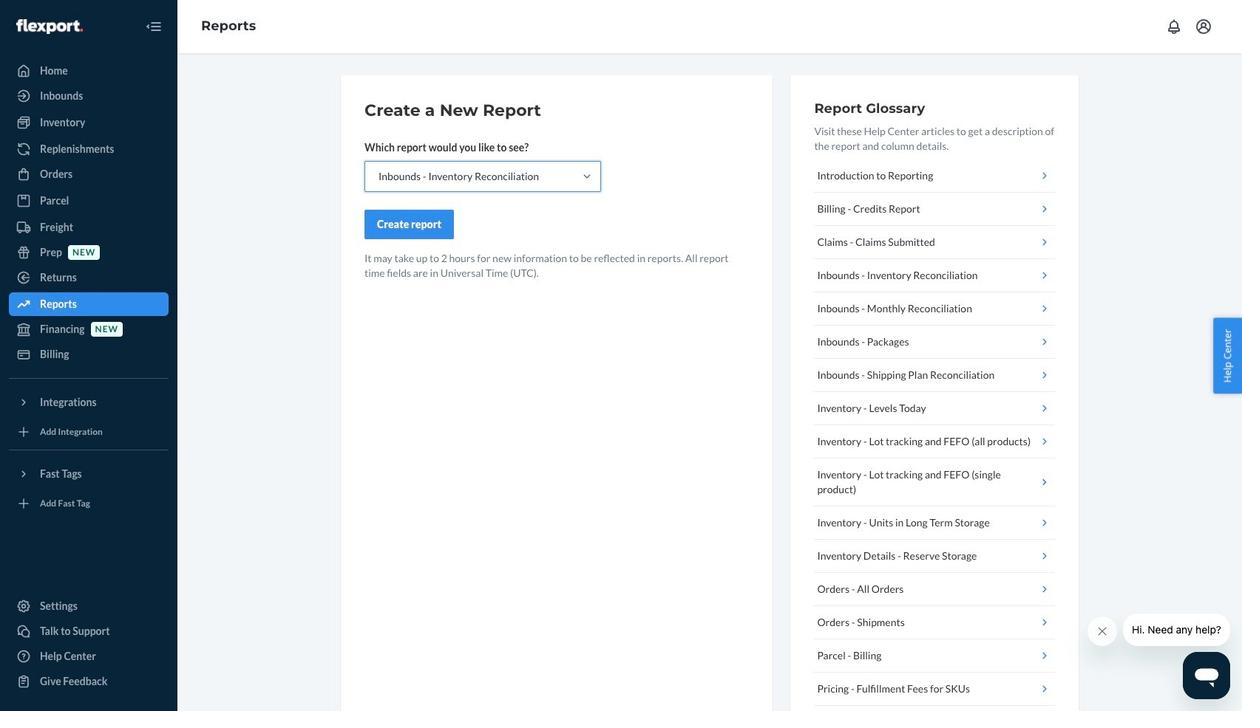 Task type: vqa. For each thing, say whether or not it's contained in the screenshot.
Flexport Logo
yes



Task type: locate. For each thing, give the bounding box(es) containing it.
open account menu image
[[1195, 18, 1212, 35]]

flexport logo image
[[16, 19, 83, 34]]

open notifications image
[[1165, 18, 1183, 35]]



Task type: describe. For each thing, give the bounding box(es) containing it.
close navigation image
[[145, 18, 163, 35]]



